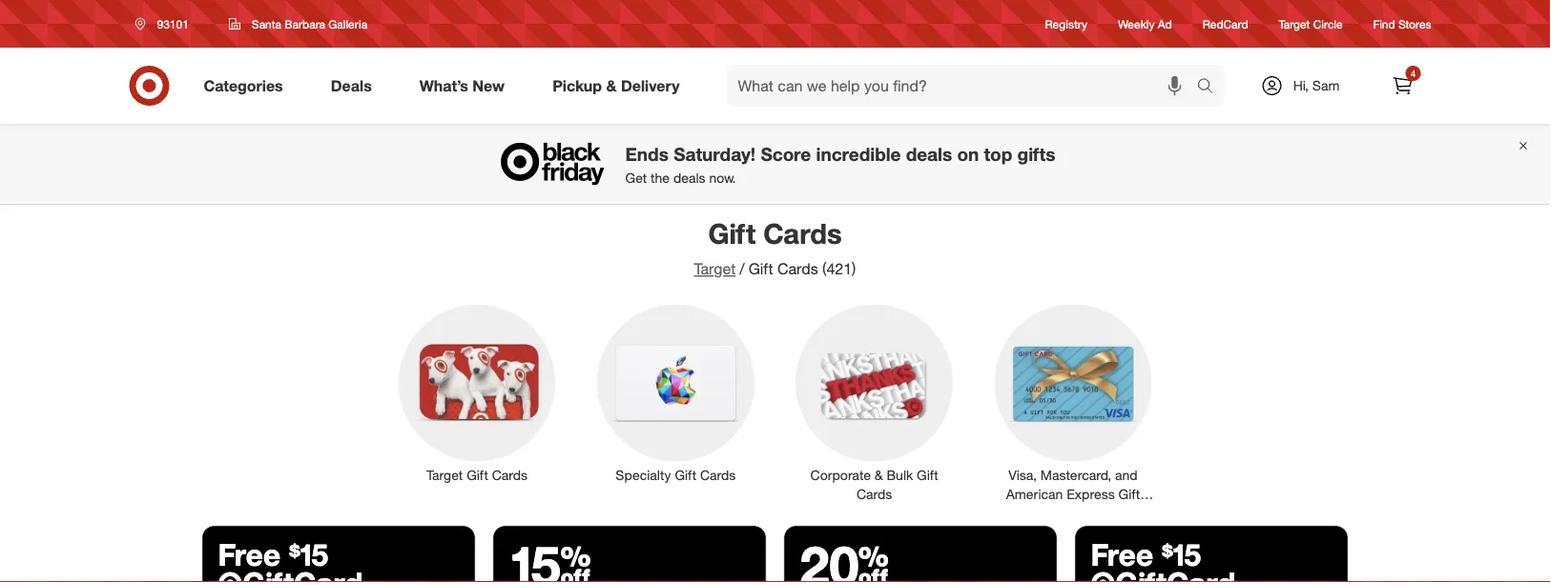 Task type: vqa. For each thing, say whether or not it's contained in the screenshot.
the leftmost La
no



Task type: locate. For each thing, give the bounding box(es) containing it.
0 vertical spatial target
[[1279, 17, 1310, 31]]

search button
[[1188, 65, 1234, 111]]

ends
[[625, 143, 669, 165]]

target
[[1279, 17, 1310, 31], [694, 260, 736, 279], [426, 467, 463, 484]]

ad
[[1158, 17, 1172, 31]]

find stores link
[[1374, 16, 1432, 32]]

& right pickup
[[606, 76, 617, 95]]

deals link
[[315, 65, 396, 107]]

2 free from the left
[[1091, 537, 1154, 574]]

cards inside visa, mastercard, and american express gift cards
[[1056, 505, 1091, 522]]

gift inside corporate & bulk gift cards
[[917, 467, 939, 484]]

4 link
[[1382, 65, 1424, 107]]

free $15
[[218, 537, 328, 574], [1091, 537, 1201, 574]]

cards
[[763, 217, 842, 250], [778, 260, 818, 279], [492, 467, 528, 484], [700, 467, 736, 484], [857, 486, 892, 503], [1056, 505, 1091, 522]]

santa
[[252, 17, 281, 31]]

&
[[606, 76, 617, 95], [875, 467, 883, 484]]

free
[[218, 537, 281, 574], [1091, 537, 1154, 574]]

1 horizontal spatial free
[[1091, 537, 1154, 574]]

gift
[[708, 217, 756, 250], [749, 260, 773, 279], [467, 467, 488, 484], [675, 467, 697, 484], [917, 467, 939, 484], [1119, 486, 1140, 503]]

target inside target gift cards "link"
[[426, 467, 463, 484]]

find stores
[[1374, 17, 1432, 31]]

circle
[[1314, 17, 1343, 31]]

0 horizontal spatial free
[[218, 537, 281, 574]]

0 horizontal spatial &
[[606, 76, 617, 95]]

sam
[[1313, 77, 1340, 94]]

deals left on
[[906, 143, 952, 165]]

& inside corporate & bulk gift cards
[[875, 467, 883, 484]]

target link
[[694, 260, 736, 279]]

target inside target circle link
[[1279, 17, 1310, 31]]

1 horizontal spatial target
[[694, 260, 736, 279]]

93101 button
[[123, 7, 209, 41]]

categories
[[204, 76, 283, 95]]

categories link
[[187, 65, 307, 107]]

corporate & bulk gift cards link
[[783, 301, 966, 504]]

1 horizontal spatial deals
[[906, 143, 952, 165]]

gift inside "link"
[[467, 467, 488, 484]]

target circle link
[[1279, 16, 1343, 32]]

0 horizontal spatial $15
[[289, 537, 328, 574]]

0 horizontal spatial deals
[[673, 169, 706, 186]]

deals right the
[[673, 169, 706, 186]]

0 vertical spatial deals
[[906, 143, 952, 165]]

& for pickup
[[606, 76, 617, 95]]

deals
[[906, 143, 952, 165], [673, 169, 706, 186]]

1 horizontal spatial &
[[875, 467, 883, 484]]

gift inside visa, mastercard, and american express gift cards
[[1119, 486, 1140, 503]]

2 $15 from the left
[[1162, 537, 1201, 574]]

new
[[473, 76, 505, 95]]

now.
[[709, 169, 736, 186]]

santa barbara galleria
[[252, 17, 367, 31]]

redcard
[[1203, 17, 1249, 31]]

& left bulk
[[875, 467, 883, 484]]

$15
[[289, 537, 328, 574], [1162, 537, 1201, 574]]

on
[[957, 143, 979, 165]]

corporate & bulk gift cards
[[811, 467, 939, 503]]

0 vertical spatial &
[[606, 76, 617, 95]]

target gift cards
[[426, 467, 528, 484]]

and
[[1115, 467, 1138, 484]]

1 vertical spatial target
[[694, 260, 736, 279]]

target inside gift cards target / gift cards (421)
[[694, 260, 736, 279]]

gift cards target / gift cards (421)
[[694, 217, 856, 279]]

(421)
[[823, 260, 856, 279]]

registry
[[1045, 17, 1088, 31]]

2 vertical spatial target
[[426, 467, 463, 484]]

1 vertical spatial deals
[[673, 169, 706, 186]]

1 horizontal spatial free $15
[[1091, 537, 1201, 574]]

weekly
[[1118, 17, 1155, 31]]

redcard link
[[1203, 16, 1249, 32]]

weekly ad
[[1118, 17, 1172, 31]]

2 horizontal spatial target
[[1279, 17, 1310, 31]]

0 horizontal spatial target
[[426, 467, 463, 484]]

2 free $15 from the left
[[1091, 537, 1201, 574]]

1 vertical spatial &
[[875, 467, 883, 484]]

search
[[1188, 78, 1234, 97]]

93101
[[157, 17, 189, 31]]

0 horizontal spatial free $15
[[218, 537, 328, 574]]

pickup & delivery link
[[536, 65, 704, 107]]

1 horizontal spatial $15
[[1162, 537, 1201, 574]]



Task type: describe. For each thing, give the bounding box(es) containing it.
specialty
[[616, 467, 671, 484]]

express
[[1067, 486, 1115, 503]]

galleria
[[328, 17, 367, 31]]

score
[[761, 143, 811, 165]]

incredible
[[816, 143, 901, 165]]

1 $15 from the left
[[289, 537, 328, 574]]

what's new
[[420, 76, 505, 95]]

cards inside corporate & bulk gift cards
[[857, 486, 892, 503]]

top
[[984, 143, 1013, 165]]

1 free $15 from the left
[[218, 537, 328, 574]]

gifts
[[1018, 143, 1056, 165]]

specialty gift cards
[[616, 467, 736, 484]]

target circle
[[1279, 17, 1343, 31]]

visa, mastercard, and american express gift cards link
[[982, 301, 1165, 522]]

hi,
[[1293, 77, 1309, 94]]

4
[[1411, 67, 1416, 79]]

pickup & delivery
[[553, 76, 680, 95]]

target gift cards link
[[385, 301, 569, 485]]

hi, sam
[[1293, 77, 1340, 94]]

What can we help you find? suggestions appear below search field
[[727, 65, 1202, 107]]

get
[[625, 169, 647, 186]]

saturday!
[[674, 143, 756, 165]]

what's
[[420, 76, 468, 95]]

mastercard,
[[1041, 467, 1112, 484]]

delivery
[[621, 76, 680, 95]]

visa, mastercard, and american express gift cards
[[1006, 467, 1140, 522]]

american
[[1006, 486, 1063, 503]]

deals
[[331, 76, 372, 95]]

registry link
[[1045, 16, 1088, 32]]

weekly ad link
[[1118, 16, 1172, 32]]

1 free from the left
[[218, 537, 281, 574]]

target for target circle
[[1279, 17, 1310, 31]]

target for target gift cards
[[426, 467, 463, 484]]

stores
[[1399, 17, 1432, 31]]

santa barbara galleria button
[[216, 7, 380, 41]]

what's new link
[[403, 65, 529, 107]]

bulk
[[887, 467, 913, 484]]

the
[[651, 169, 670, 186]]

ends saturday! score incredible deals on top gifts get the deals now.
[[625, 143, 1056, 186]]

cards inside "link"
[[492, 467, 528, 484]]

& for corporate
[[875, 467, 883, 484]]

pickup
[[553, 76, 602, 95]]

find
[[1374, 17, 1396, 31]]

/
[[740, 260, 745, 279]]

specialty gift cards link
[[584, 301, 768, 485]]

visa,
[[1009, 467, 1037, 484]]

barbara
[[285, 17, 325, 31]]

corporate
[[811, 467, 871, 484]]



